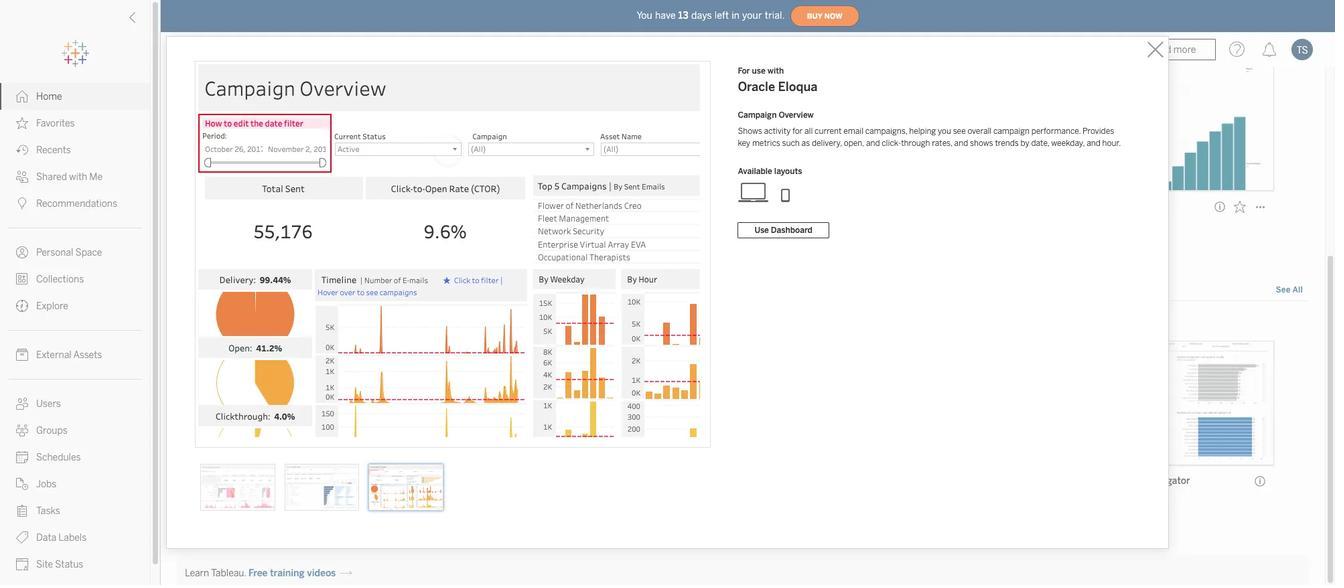 Task type: locate. For each thing, give the bounding box(es) containing it.
learn
[[185, 568, 209, 580]]

0 horizontal spatial minutes
[[198, 220, 227, 229]]

see
[[1276, 286, 1291, 295]]

schedules
[[36, 452, 81, 464]]

1 to from the left
[[380, 317, 389, 328]]

ago for tourism
[[677, 220, 690, 229]]

recents
[[36, 145, 71, 156]]

25 down the global
[[186, 220, 196, 229]]

for
[[738, 66, 750, 75]]

performance.
[[1032, 126, 1081, 136]]

marketo
[[410, 476, 447, 487]]

personal space
[[36, 247, 102, 259]]

tourism
[[634, 201, 670, 213]]

2 minutes from the left
[[422, 220, 451, 229]]

2 horizontal spatial and
[[1087, 138, 1101, 148]]

1 horizontal spatial 25
[[634, 220, 643, 229]]

sales
[[1122, 476, 1146, 487]]

free
[[249, 568, 268, 580]]

25 minutes ago down global indicators
[[186, 220, 243, 229]]

3 ago from the left
[[677, 220, 690, 229]]

me
[[89, 172, 103, 183]]

your right sign
[[391, 317, 410, 328]]

0 vertical spatial your
[[743, 10, 762, 21]]

3 minutes from the left
[[645, 220, 675, 229]]

source,
[[434, 317, 465, 328]]

all
[[805, 126, 813, 136]]

dashboard
[[771, 226, 813, 235]]

with
[[768, 66, 784, 75], [69, 172, 87, 183]]

2 horizontal spatial minutes
[[645, 220, 675, 229]]

site status
[[36, 560, 83, 571]]

simply
[[319, 317, 348, 328]]

data labels
[[36, 533, 87, 544]]

data labels link
[[0, 525, 150, 552]]

minutes for global indicators
[[198, 220, 227, 229]]

account engagement image
[[200, 464, 275, 511]]

videos
[[307, 568, 336, 580]]

to left get
[[550, 317, 559, 328]]

eloqua
[[779, 79, 818, 94]]

labels
[[59, 533, 87, 544]]

trends
[[996, 138, 1019, 148]]

free training videos
[[249, 568, 336, 580]]

open,
[[844, 138, 865, 148]]

recommendations link
[[0, 190, 150, 217]]

your
[[743, 10, 762, 21], [391, 317, 410, 328]]

accelerators
[[180, 281, 249, 296]]

0 horizontal spatial data
[[412, 317, 432, 328]]

current
[[815, 126, 842, 136]]

home
[[36, 91, 62, 103]]

now
[[825, 12, 843, 20]]

ago
[[229, 220, 243, 229], [453, 220, 467, 229], [677, 220, 690, 229]]

minutes down global indicators
[[198, 220, 227, 229]]

available layouts
[[738, 167, 803, 176]]

2 to from the left
[[550, 317, 559, 328]]

buy
[[807, 12, 823, 20]]

start
[[180, 317, 201, 328]]

through
[[902, 138, 931, 148]]

25 for tourism
[[634, 220, 643, 229]]

0 horizontal spatial to
[[380, 317, 389, 328]]

indicators
[[217, 201, 261, 213]]

shared with me
[[36, 172, 103, 183]]

pre-
[[233, 317, 251, 328]]

left
[[715, 10, 729, 21]]

1 horizontal spatial and
[[955, 138, 969, 148]]

collections link
[[0, 266, 150, 293]]

0 horizontal spatial and
[[866, 138, 880, 148]]

0 horizontal spatial your
[[391, 317, 410, 328]]

laptop image
[[738, 181, 770, 203]]

1 horizontal spatial use
[[752, 66, 766, 75]]

as
[[802, 138, 810, 148]]

minutes
[[198, 220, 227, 229], [422, 220, 451, 229], [645, 220, 675, 229]]

to right sign
[[380, 317, 389, 328]]

1 horizontal spatial in
[[732, 10, 740, 21]]

to
[[380, 317, 389, 328], [550, 317, 559, 328]]

navigator
[[1148, 476, 1191, 487]]

and down campaigns,
[[866, 138, 880, 148]]

data
[[412, 317, 432, 328], [529, 317, 548, 328]]

sign
[[350, 317, 368, 328]]

data right sample
[[529, 317, 548, 328]]

with up oracle
[[768, 66, 784, 75]]

data left source,
[[412, 317, 432, 328]]

get
[[561, 317, 575, 328]]

1 25 from the left
[[186, 220, 196, 229]]

and down see
[[955, 138, 969, 148]]

0 vertical spatial use
[[752, 66, 766, 75]]

in right sign
[[370, 317, 378, 328]]

0 horizontal spatial ago
[[229, 220, 243, 229]]

1 data from the left
[[412, 317, 432, 328]]

0 horizontal spatial 25 minutes ago
[[186, 220, 243, 229]]

1 horizontal spatial ago
[[453, 220, 467, 229]]

2 25 minutes ago from the left
[[634, 220, 690, 229]]

use inside for use with oracle eloqua
[[752, 66, 766, 75]]

tableau.
[[211, 568, 247, 580]]

and
[[866, 138, 880, 148], [955, 138, 969, 148], [1087, 138, 1101, 148]]

3 and from the left
[[1087, 138, 1101, 148]]

0 horizontal spatial 25
[[186, 220, 196, 229]]

0 vertical spatial in
[[732, 10, 740, 21]]

campaign overview shows activity for all current email campaigns, helping you see overall campaign performance. provides key metrics such as delivery, open, and click-through rates, and shows trends by date, weekday, and hour.
[[738, 110, 1122, 148]]

1 horizontal spatial to
[[550, 317, 559, 328]]

25 minutes ago
[[186, 220, 243, 229], [634, 220, 690, 229]]

with left 'me'
[[69, 172, 87, 183]]

1 horizontal spatial with
[[768, 66, 784, 75]]

campaign overview image
[[369, 464, 443, 511]]

0 vertical spatial with
[[768, 66, 784, 75]]

0 horizontal spatial with
[[69, 172, 87, 183]]

1 horizontal spatial your
[[743, 10, 762, 21]]

buy now
[[807, 12, 843, 20]]

2 ago from the left
[[453, 220, 467, 229]]

1 horizontal spatial 25 minutes ago
[[634, 220, 690, 229]]

1 minutes from the left
[[198, 220, 227, 229]]

2 data from the left
[[529, 317, 548, 328]]

use right for
[[752, 66, 766, 75]]

25 minutes ago down tourism
[[634, 220, 690, 229]]

1 vertical spatial use
[[478, 317, 493, 328]]

use right or
[[478, 317, 493, 328]]

oracle
[[738, 79, 775, 94]]

activity
[[764, 126, 791, 136]]

delivery,
[[812, 138, 842, 148]]

25 down tourism
[[634, 220, 643, 229]]

rates,
[[932, 138, 953, 148]]

click-
[[882, 138, 902, 148]]

1 ago from the left
[[229, 220, 243, 229]]

2 25 from the left
[[634, 220, 643, 229]]

1 horizontal spatial minutes
[[422, 220, 451, 229]]

provides
[[1083, 126, 1115, 136]]

salesforce
[[186, 476, 233, 487]]

in right left
[[732, 10, 740, 21]]

your left trial.
[[743, 10, 762, 21]]

minutes down tourism
[[645, 220, 675, 229]]

overview
[[779, 110, 814, 120]]

linkedin
[[1082, 476, 1119, 487]]

25
[[186, 220, 196, 229], [634, 220, 643, 229]]

a
[[226, 317, 231, 328]]

2 horizontal spatial ago
[[677, 220, 690, 229]]

minutes right 26
[[422, 220, 451, 229]]

1 vertical spatial with
[[69, 172, 87, 183]]

workbook.
[[272, 317, 316, 328]]

trial.
[[765, 10, 785, 21]]

0 horizontal spatial use
[[478, 317, 493, 328]]

you
[[938, 126, 952, 136]]

days
[[692, 10, 712, 21]]

and down provides
[[1087, 138, 1101, 148]]

1 horizontal spatial data
[[529, 317, 548, 328]]

1 25 minutes ago from the left
[[186, 220, 243, 229]]

1 vertical spatial in
[[370, 317, 378, 328]]



Task type: vqa. For each thing, say whether or not it's contained in the screenshot.
performance.
yes



Task type: describe. For each thing, give the bounding box(es) containing it.
personal
[[36, 247, 73, 259]]

1 and from the left
[[866, 138, 880, 148]]

see all
[[1276, 286, 1304, 295]]

users link
[[0, 391, 150, 418]]

26 minutes ago
[[410, 220, 467, 229]]

such
[[782, 138, 800, 148]]

helping
[[910, 126, 937, 136]]

hour.
[[1103, 138, 1122, 148]]

you
[[637, 10, 653, 21]]

use dashboard button
[[738, 222, 830, 238]]

collections
[[36, 274, 84, 286]]

email
[[844, 126, 864, 136]]

site status link
[[0, 552, 150, 578]]

sample
[[495, 317, 527, 328]]

use
[[755, 226, 769, 235]]

favorites link
[[0, 110, 150, 137]]

metrics
[[753, 138, 781, 148]]

site
[[36, 560, 53, 571]]

jobs link
[[0, 471, 150, 498]]

right arrow image
[[341, 569, 352, 580]]

see all link
[[1276, 284, 1304, 298]]

personal space link
[[0, 239, 150, 266]]

minutes for tourism
[[645, 220, 675, 229]]

with inside the main navigation. press the up and down arrow keys to access links. element
[[69, 172, 87, 183]]

for use with oracle eloqua
[[738, 66, 818, 94]]

assets
[[73, 350, 102, 361]]

25 minutes ago for global indicators
[[186, 220, 243, 229]]

navigation panel element
[[0, 40, 150, 586]]

shows
[[738, 126, 763, 136]]

start from a pre-built workbook. simply sign in to your data source, or use sample data to get started.
[[180, 317, 610, 328]]

training
[[270, 568, 305, 580]]

from
[[203, 317, 224, 328]]

global indicators
[[186, 201, 261, 213]]

campaign details image
[[285, 464, 359, 511]]

campaign
[[994, 126, 1030, 136]]

you have 13 days left in your trial.
[[637, 10, 785, 21]]

main navigation. press the up and down arrow keys to access links. element
[[0, 83, 150, 586]]

recommendations
[[36, 198, 117, 210]]

users
[[36, 399, 61, 410]]

by
[[1021, 138, 1030, 148]]

started.
[[577, 317, 610, 328]]

free training videos link
[[249, 568, 352, 580]]

space
[[75, 247, 102, 259]]

with inside for use with oracle eloqua
[[768, 66, 784, 75]]

external
[[36, 350, 71, 361]]

external assets
[[36, 350, 102, 361]]

groups link
[[0, 418, 150, 444]]

available
[[738, 167, 773, 176]]

2 and from the left
[[955, 138, 969, 148]]

overall
[[968, 126, 992, 136]]

home link
[[0, 83, 150, 110]]

phone image
[[770, 181, 802, 203]]

learn tableau.
[[185, 568, 247, 580]]

25 minutes ago for tourism
[[634, 220, 690, 229]]

13
[[679, 10, 689, 21]]

explore
[[36, 301, 68, 312]]

have
[[655, 10, 676, 21]]

see
[[953, 126, 966, 136]]

jobs
[[36, 479, 56, 491]]

weekday,
[[1052, 138, 1085, 148]]

data
[[36, 533, 56, 544]]

or
[[467, 317, 476, 328]]

1 vertical spatial your
[[391, 317, 410, 328]]

shared
[[36, 172, 67, 183]]

groups
[[36, 426, 68, 437]]

0 horizontal spatial in
[[370, 317, 378, 328]]

linkedin sales navigator
[[1082, 476, 1191, 487]]

date,
[[1032, 138, 1050, 148]]

25 for global indicators
[[186, 220, 196, 229]]

built
[[251, 317, 270, 328]]

shows
[[970, 138, 994, 148]]

26
[[410, 220, 420, 229]]

campaign
[[738, 110, 777, 120]]

ago for global indicators
[[229, 220, 243, 229]]

buy now button
[[791, 5, 860, 27]]

tasks link
[[0, 498, 150, 525]]

recents link
[[0, 137, 150, 164]]

shared with me link
[[0, 164, 150, 190]]



